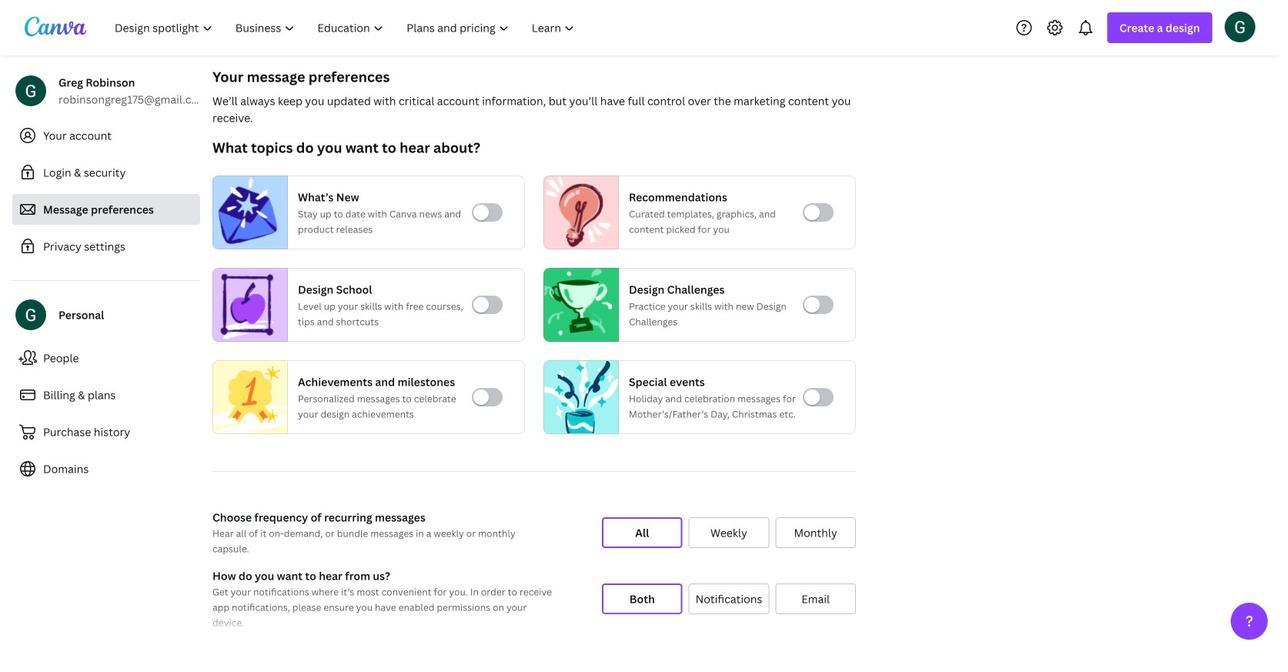 Task type: describe. For each thing, give the bounding box(es) containing it.
top level navigation element
[[105, 12, 588, 43]]



Task type: locate. For each thing, give the bounding box(es) containing it.
topic image
[[213, 176, 281, 250], [545, 176, 612, 250], [213, 268, 281, 342], [545, 268, 612, 342], [213, 357, 287, 438], [545, 357, 619, 438]]

None button
[[602, 518, 683, 548], [689, 518, 770, 548], [776, 518, 857, 548], [602, 584, 683, 615], [689, 584, 770, 615], [776, 584, 857, 615], [602, 518, 683, 548], [689, 518, 770, 548], [776, 518, 857, 548], [602, 584, 683, 615], [689, 584, 770, 615], [776, 584, 857, 615]]

greg robinson image
[[1225, 11, 1256, 42]]



Task type: vqa. For each thing, say whether or not it's contained in the screenshot.
for
no



